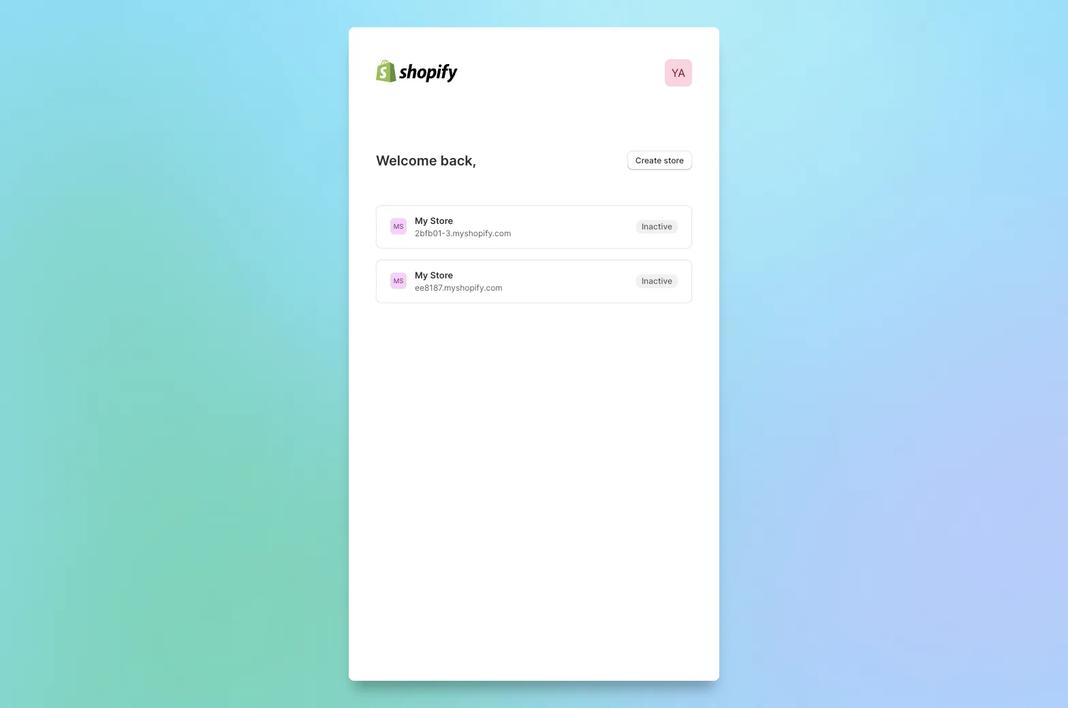 Task type: locate. For each thing, give the bounding box(es) containing it.
my for my store ee8187.myshopify.com
[[415, 270, 428, 281]]

my store ee8187.myshopify.com
[[415, 270, 503, 293]]

1 my from the top
[[415, 216, 428, 226]]

back,
[[440, 152, 476, 169]]

store for my store ee8187.myshopify.com
[[430, 270, 453, 281]]

my store image
[[390, 218, 407, 235]]

my
[[415, 216, 428, 226], [415, 270, 428, 281]]

create store
[[635, 155, 684, 165]]

2 store from the top
[[430, 270, 453, 281]]

0 vertical spatial my
[[415, 216, 428, 226]]

inactive for my store 2bfb01-3.myshopify.com
[[642, 222, 672, 231]]

store up 'ee8187.myshopify.com'
[[430, 270, 453, 281]]

my inside my store 2bfb01-3.myshopify.com
[[415, 216, 428, 226]]

store
[[430, 216, 453, 226], [430, 270, 453, 281]]

my inside my store ee8187.myshopify.com
[[415, 270, 428, 281]]

1 store from the top
[[430, 216, 453, 226]]

1 vertical spatial inactive
[[642, 276, 672, 286]]

1 vertical spatial my
[[415, 270, 428, 281]]

brownhoward006@gmail.com image
[[665, 59, 692, 87]]

0 vertical spatial inactive
[[642, 222, 672, 231]]

store up 2bfb01-
[[430, 216, 453, 226]]

1 vertical spatial store
[[430, 270, 453, 281]]

1 inactive from the top
[[642, 222, 672, 231]]

inactive for my store ee8187.myshopify.com
[[642, 276, 672, 286]]

my up 2bfb01-
[[415, 216, 428, 226]]

2 inactive from the top
[[642, 276, 672, 286]]

store inside my store ee8187.myshopify.com
[[430, 270, 453, 281]]

inactive
[[642, 222, 672, 231], [642, 276, 672, 286]]

2 my from the top
[[415, 270, 428, 281]]

ee8187.myshopify.com
[[415, 283, 503, 293]]

my for my store 2bfb01-3.myshopify.com
[[415, 216, 428, 226]]

shopify image
[[376, 59, 458, 83]]

0 vertical spatial store
[[430, 216, 453, 226]]

my right my store icon on the top left of page
[[415, 270, 428, 281]]

store inside my store 2bfb01-3.myshopify.com
[[430, 216, 453, 226]]



Task type: describe. For each thing, give the bounding box(es) containing it.
my store 2bfb01-3.myshopify.com
[[415, 216, 511, 238]]

welcome back,
[[376, 152, 476, 169]]

3.myshopify.com
[[445, 228, 511, 238]]

welcome
[[376, 152, 437, 169]]

2bfb01-
[[415, 228, 445, 238]]

my store image
[[390, 273, 407, 289]]

store
[[664, 155, 684, 165]]

create
[[635, 155, 662, 165]]

ya button
[[662, 57, 695, 89]]

store for my store 2bfb01-3.myshopify.com
[[430, 216, 453, 226]]

create store button
[[627, 151, 692, 170]]



Task type: vqa. For each thing, say whether or not it's contained in the screenshot.
MY STORE image to the top
yes



